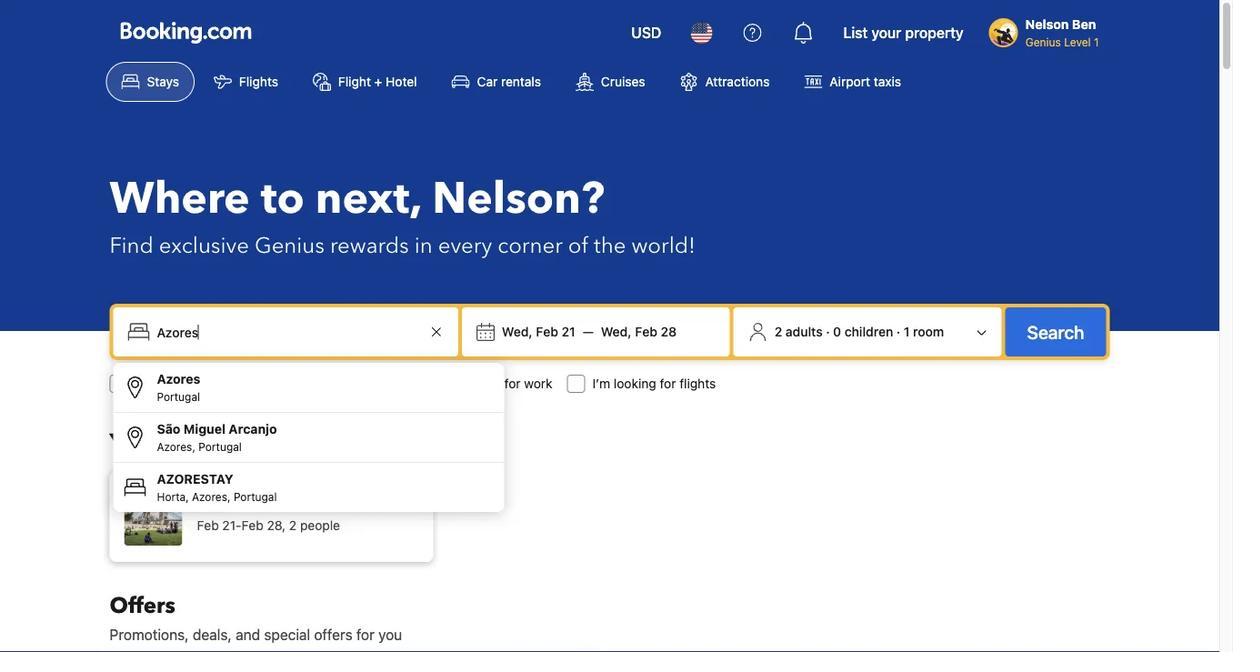 Task type: locate. For each thing, give the bounding box(es) containing it.
2 left adults
[[775, 324, 783, 339]]

your
[[872, 24, 902, 41]]

search
[[1028, 321, 1085, 343]]

where
[[110, 169, 250, 229]]

· right children
[[897, 324, 901, 339]]

for
[[202, 376, 219, 391], [505, 376, 521, 391], [660, 376, 676, 391], [356, 626, 375, 644]]

portugal down azores on the left
[[157, 390, 200, 403]]

0 vertical spatial portugal
[[157, 390, 200, 403]]

portugal inside azores portugal
[[157, 390, 200, 403]]

0 vertical spatial 1
[[1094, 35, 1100, 48]]

1 horizontal spatial 2
[[775, 324, 783, 339]]

and
[[236, 626, 260, 644]]

i'm
[[135, 376, 153, 391], [429, 376, 447, 391]]

flight + hotel
[[338, 74, 417, 89]]

· left the 0
[[826, 324, 830, 339]]

1 wed, from the left
[[502, 324, 533, 339]]

your
[[110, 427, 158, 457]]

hotel
[[386, 74, 417, 89]]

2 · from the left
[[897, 324, 901, 339]]

0 vertical spatial 2
[[775, 324, 783, 339]]

0 horizontal spatial looking
[[156, 376, 199, 391]]

horta,
[[157, 490, 189, 503]]

for inside 'offers promotions, deals, and special offers for you'
[[356, 626, 375, 644]]

0 horizontal spatial 2
[[289, 518, 297, 533]]

1 right level
[[1094, 35, 1100, 48]]

stays link
[[106, 62, 195, 102]]

azores, down "azorestay"
[[192, 490, 231, 503]]

azores, inside "são miguel arcanjo azores, portugal"
[[157, 440, 196, 453]]

searches
[[242, 427, 336, 457]]

—
[[583, 324, 594, 339]]

traveling
[[451, 376, 501, 391]]

1
[[1094, 35, 1100, 48], [904, 324, 910, 339]]

cruises
[[601, 74, 646, 89]]

wed, left 21 on the left of page
[[502, 324, 533, 339]]

looking right i'm
[[614, 376, 657, 391]]

wed,
[[502, 324, 533, 339], [601, 324, 632, 339]]

1 horizontal spatial genius
[[1026, 35, 1062, 48]]

looking for i'm
[[614, 376, 657, 391]]

find
[[110, 231, 154, 261]]

1 vertical spatial portugal
[[199, 440, 242, 453]]

·
[[826, 324, 830, 339], [897, 324, 901, 339]]

azores
[[157, 372, 201, 387]]

azores,
[[157, 440, 196, 453], [192, 490, 231, 503]]

nelson ben genius level 1
[[1026, 17, 1100, 48]]

genius down nelson at the right top
[[1026, 35, 1062, 48]]

2 looking from the left
[[614, 376, 657, 391]]

1 vertical spatial 1
[[904, 324, 910, 339]]

for left you
[[356, 626, 375, 644]]

looking
[[156, 376, 199, 391], [614, 376, 657, 391]]

special
[[264, 626, 310, 644]]

2
[[775, 324, 783, 339], [289, 518, 297, 533]]

2 inside london feb 21-feb 28, 2 people
[[289, 518, 297, 533]]

miguel
[[184, 422, 226, 437]]

genius
[[1026, 35, 1062, 48], [255, 231, 325, 261]]

1 horizontal spatial i'm
[[429, 376, 447, 391]]

wed, right —
[[601, 324, 632, 339]]

genius down to
[[255, 231, 325, 261]]

for for an
[[202, 376, 219, 391]]

i'm for i'm looking for an entire home or apartment
[[135, 376, 153, 391]]

looking for i'm
[[156, 376, 199, 391]]

1 looking from the left
[[156, 376, 199, 391]]

or
[[313, 376, 325, 391]]

arcanjo
[[229, 422, 277, 437]]

i'm traveling for work
[[429, 376, 553, 391]]

wed, feb 21 — wed, feb 28
[[502, 324, 677, 339]]

attractions link
[[665, 62, 786, 102]]

2 i'm from the left
[[429, 376, 447, 391]]

0 horizontal spatial genius
[[255, 231, 325, 261]]

azores, inside azorestay horta, azores, portugal
[[192, 490, 231, 503]]

deals,
[[193, 626, 232, 644]]

0 horizontal spatial i'm
[[135, 376, 153, 391]]

for left an
[[202, 376, 219, 391]]

2 vertical spatial portugal
[[234, 490, 277, 503]]

portugal up 28,
[[234, 490, 277, 503]]

car
[[477, 74, 498, 89]]

flight
[[338, 74, 371, 89]]

0 vertical spatial azores,
[[157, 440, 196, 453]]

0
[[834, 324, 842, 339]]

1 horizontal spatial 1
[[1094, 35, 1100, 48]]

i'm left azores portugal at left
[[135, 376, 153, 391]]

where to next, nelson? find exclusive genius rewards in every corner of the world!
[[110, 169, 696, 261]]

1 i'm from the left
[[135, 376, 153, 391]]

1 vertical spatial genius
[[255, 231, 325, 261]]

level
[[1065, 35, 1091, 48]]

azores, down são
[[157, 440, 196, 453]]

your recent searches
[[110, 427, 336, 457]]

portugal down the miguel
[[199, 440, 242, 453]]

group
[[113, 363, 505, 512]]

i'm
[[593, 376, 611, 391]]

to
[[261, 169, 305, 229]]

wed, feb 28 button
[[594, 316, 684, 348]]

1 vertical spatial 2
[[289, 518, 297, 533]]

28
[[661, 324, 677, 339]]

looking up são
[[156, 376, 199, 391]]

offers
[[110, 591, 175, 621]]

2 wed, from the left
[[601, 324, 632, 339]]

1 vertical spatial azores,
[[192, 490, 231, 503]]

rentals
[[501, 74, 541, 89]]

wed, feb 21 button
[[495, 316, 583, 348]]

for left work at the left bottom of page
[[505, 376, 521, 391]]

i'm left traveling
[[429, 376, 447, 391]]

azores portugal
[[157, 372, 201, 403]]

portugal inside azorestay horta, azores, portugal
[[234, 490, 277, 503]]

for left the flights
[[660, 376, 676, 391]]

1 horizontal spatial wed,
[[601, 324, 632, 339]]

feb left 28,
[[242, 518, 264, 533]]

2 right 28,
[[289, 518, 297, 533]]

for for work
[[505, 376, 521, 391]]

i'm looking for an entire home or apartment
[[135, 376, 389, 391]]

0 horizontal spatial 1
[[904, 324, 910, 339]]

1 horizontal spatial ·
[[897, 324, 901, 339]]

list your property link
[[833, 11, 975, 55]]

0 vertical spatial genius
[[1026, 35, 1062, 48]]

21
[[562, 324, 576, 339]]

0 horizontal spatial ·
[[826, 324, 830, 339]]

1 horizontal spatial looking
[[614, 376, 657, 391]]

1 left room
[[904, 324, 910, 339]]

0 horizontal spatial wed,
[[502, 324, 533, 339]]

azorestay horta, azores, portugal
[[157, 472, 277, 503]]

people
[[300, 518, 340, 533]]

cruises link
[[560, 62, 661, 102]]

booking.com image
[[121, 22, 252, 44]]

1 inside nelson ben genius level 1
[[1094, 35, 1100, 48]]



Task type: vqa. For each thing, say whether or not it's contained in the screenshot.


Task type: describe. For each thing, give the bounding box(es) containing it.
apartment
[[329, 376, 389, 391]]

airport taxis link
[[789, 62, 917, 102]]

1 · from the left
[[826, 324, 830, 339]]

world!
[[632, 231, 696, 261]]

offers
[[314, 626, 353, 644]]

the
[[594, 231, 626, 261]]

são
[[157, 422, 180, 437]]

airport
[[830, 74, 871, 89]]

2 inside button
[[775, 324, 783, 339]]

+
[[375, 74, 382, 89]]

promotions,
[[110, 626, 189, 644]]

exclusive
[[159, 231, 249, 261]]

home
[[277, 376, 310, 391]]

rewards
[[330, 231, 409, 261]]

of
[[568, 231, 589, 261]]

taxis
[[874, 74, 902, 89]]

children
[[845, 324, 894, 339]]

search button
[[1006, 308, 1107, 357]]

portugal inside "são miguel arcanjo azores, portugal"
[[199, 440, 242, 453]]

usd button
[[621, 11, 673, 55]]

every
[[438, 231, 492, 261]]

airport taxis
[[830, 74, 902, 89]]

entire
[[240, 376, 273, 391]]

flights
[[680, 376, 716, 391]]

feb left 21 on the left of page
[[536, 324, 559, 339]]

property
[[906, 24, 964, 41]]

genius inside nelson ben genius level 1
[[1026, 35, 1062, 48]]

work
[[524, 376, 553, 391]]

next,
[[316, 169, 422, 229]]

nelson?
[[432, 169, 605, 229]]

stays
[[147, 74, 179, 89]]

list your property
[[844, 24, 964, 41]]

car rentals link
[[436, 62, 557, 102]]

genius inside where to next, nelson? find exclusive genius rewards in every corner of the world!
[[255, 231, 325, 261]]

adults
[[786, 324, 823, 339]]

21-
[[222, 518, 242, 533]]

flight + hotel link
[[297, 62, 433, 102]]

in
[[415, 231, 433, 261]]

flights link
[[198, 62, 294, 102]]

for for flights
[[660, 376, 676, 391]]

i'm looking for flights
[[593, 376, 716, 391]]

offers promotions, deals, and special offers for you
[[110, 591, 402, 644]]

list
[[844, 24, 868, 41]]

2 adults · 0 children · 1 room button
[[741, 315, 995, 349]]

room
[[914, 324, 945, 339]]

são miguel arcanjo azores, portugal
[[157, 422, 277, 453]]

recent
[[163, 427, 236, 457]]

attractions
[[706, 74, 770, 89]]

your account menu nelson ben genius level 1 element
[[990, 8, 1107, 50]]

feb left 28
[[635, 324, 658, 339]]

azorestay
[[157, 472, 234, 487]]

london feb 21-feb 28, 2 people
[[197, 500, 340, 533]]

corner
[[498, 231, 563, 261]]

1 inside button
[[904, 324, 910, 339]]

group containing azores
[[113, 363, 505, 512]]

you
[[379, 626, 402, 644]]

car rentals
[[477, 74, 541, 89]]

an
[[222, 376, 236, 391]]

Where are you going? field
[[150, 316, 426, 348]]

i'm for i'm traveling for work
[[429, 376, 447, 391]]

usd
[[632, 24, 662, 41]]

ben
[[1073, 17, 1097, 32]]

28,
[[267, 518, 286, 533]]

flights
[[239, 74, 278, 89]]

feb down london
[[197, 518, 219, 533]]

nelson
[[1026, 17, 1070, 32]]

london
[[197, 500, 244, 515]]

2 adults · 0 children · 1 room
[[775, 324, 945, 339]]



